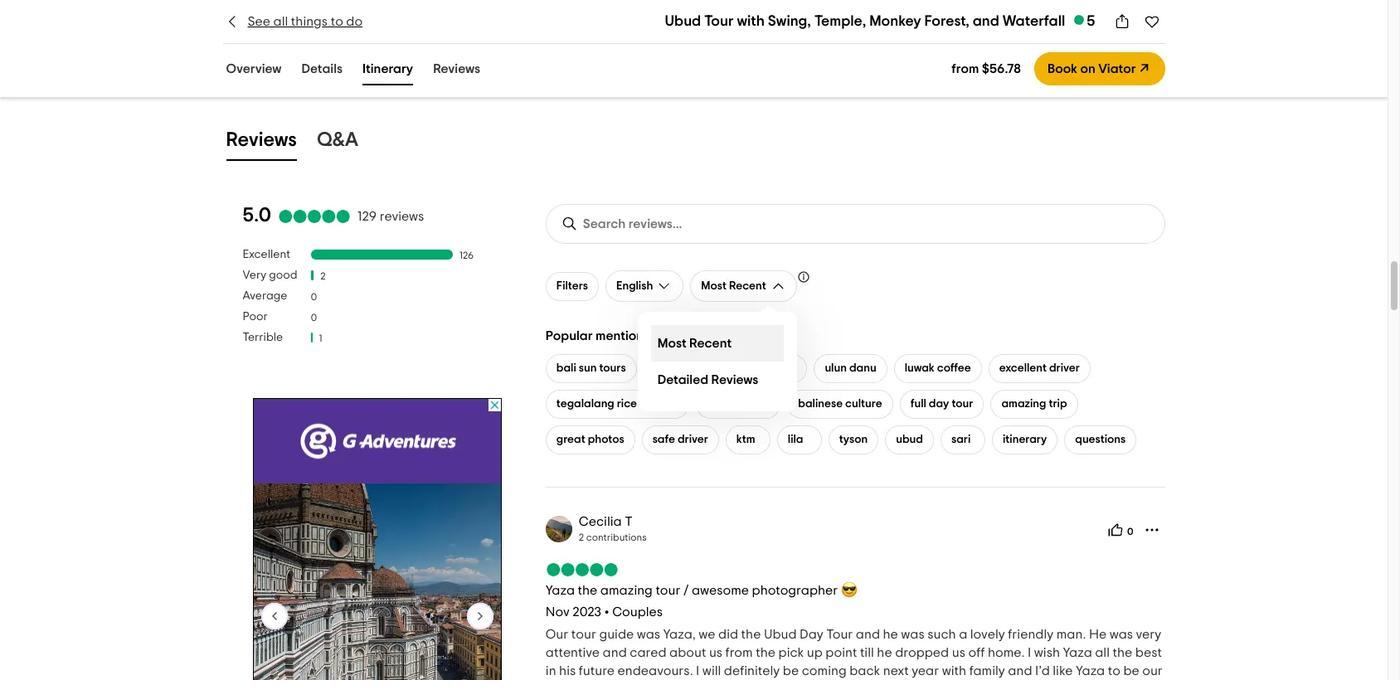 Task type: vqa. For each thing, say whether or not it's contained in the screenshot.
bottommost 'by'
no



Task type: describe. For each thing, give the bounding box(es) containing it.
a inside our tour guide was yaza, we did the ubud day tour and he was such a lovely friendly man. he was very attentive and cared about us from the pick up point till he dropped us off home. i wish yaza all the best in his future endeavours. i will definitely be coming back next year with family and i'd like yaza to be o
[[959, 628, 968, 641]]

amazing inside button
[[1002, 398, 1047, 410]]

recent inside dropdown button
[[729, 280, 767, 292]]

0 vertical spatial ubud
[[665, 14, 701, 29]]

lila
[[788, 434, 804, 446]]

cecilia t 2 contributions
[[579, 515, 647, 543]]

monkey
[[724, 363, 764, 374]]

0 vertical spatial tour
[[705, 14, 734, 29]]

from inside our tour guide was yaza, we did the ubud day tour and he was such a lovely friendly man. he was very attentive and cared about us from the pick up point till he dropped us off home. i wish yaza all the best in his future endeavours. i will definitely be coming back next year with family and i'd like yaza to be o
[[726, 646, 753, 660]]

tour inside 'yaza the amazing tour / awesome photographer 😎 nov 2023 • couples'
[[656, 584, 681, 598]]

see all things to do
[[248, 15, 363, 28]]

all inside our tour guide was yaza, we did the ubud day tour and he was such a lovely friendly man. he was very attentive and cared about us from the pick up point till he dropped us off home. i wish yaza all the best in his future endeavours. i will definitely be coming back next year with family and i'd like yaza to be o
[[1096, 646, 1110, 660]]

he
[[1090, 628, 1107, 641]]

danu
[[850, 363, 877, 374]]

2 vertical spatial reviews
[[712, 373, 759, 386]]

1 us from the left
[[709, 646, 723, 660]]

2 be from the left
[[1124, 665, 1140, 678]]

definitely
[[724, 665, 780, 678]]

filter reviews element
[[243, 248, 513, 352]]

q&a button
[[314, 125, 362, 161]]

excellent driver button
[[989, 354, 1091, 383]]

open options menu image
[[1144, 522, 1161, 539]]

off
[[969, 646, 985, 660]]

tab list containing overview
[[203, 55, 504, 89]]

guide
[[599, 628, 634, 641]]

in
[[546, 665, 556, 678]]

/
[[684, 584, 689, 598]]

photographer
[[752, 584, 838, 598]]

questions
[[1076, 434, 1126, 446]]

culture
[[846, 398, 883, 410]]

great
[[557, 434, 586, 446]]

excellent driver
[[1000, 363, 1080, 374]]

with inside our tour guide was yaza, we did the ubud day tour and he was such a lovely friendly man. he was very attentive and cared about us from the pick up point till he dropped us off home. i wish yaza all the best in his future endeavours. i will definitely be coming back next year with family and i'd like yaza to be o
[[942, 665, 967, 678]]

balinese culture button
[[788, 390, 893, 419]]

the up the definitely
[[756, 646, 776, 660]]

lovely
[[971, 628, 1006, 641]]

his
[[559, 665, 576, 678]]

bali
[[557, 363, 577, 374]]

upload
[[371, 43, 415, 56]]

full
[[911, 398, 927, 410]]

$56.78
[[982, 62, 1022, 76]]

terrace
[[640, 398, 679, 410]]

0 horizontal spatial 5.0 of 5 bubbles image
[[278, 210, 351, 223]]

swing,
[[768, 14, 812, 29]]

driver for safe driver
[[678, 434, 709, 446]]

next
[[884, 665, 909, 678]]

see
[[248, 15, 271, 28]]

detailed reviews
[[658, 373, 759, 386]]

from $56.78
[[952, 62, 1022, 76]]

rice
[[617, 398, 637, 410]]

details
[[302, 62, 343, 76]]

english
[[617, 280, 653, 292]]

1 vertical spatial recent
[[690, 337, 732, 350]]

back
[[850, 665, 881, 678]]

photo
[[429, 43, 465, 56]]

tours
[[599, 363, 626, 374]]

2 inside cecilia t 2 contributions
[[579, 533, 584, 543]]

filters
[[557, 280, 588, 292]]

itinerary
[[363, 62, 413, 76]]

upload a photo link
[[352, 31, 484, 69]]

endeavours.
[[618, 665, 693, 678]]

1 vertical spatial i
[[696, 665, 700, 678]]

forest,
[[925, 14, 970, 29]]

great photos
[[557, 434, 625, 446]]

advertisement region
[[253, 398, 502, 680]]

such
[[928, 628, 957, 641]]

itinerary
[[1003, 434, 1048, 446]]

average
[[243, 290, 287, 302]]

and up till
[[856, 628, 880, 641]]

the left best
[[1113, 646, 1133, 660]]

ubud inside our tour guide was yaza, we did the ubud day tour and he was such a lovely friendly man. he was very attentive and cared about us from the pick up point till he dropped us off home. i wish yaza all the best in his future endeavours. i will definitely be coming back next year with family and i'd like yaza to be o
[[764, 628, 797, 641]]

we
[[699, 628, 716, 641]]

luwak coffee
[[905, 363, 972, 374]]

129
[[358, 210, 377, 223]]

1 vertical spatial he
[[877, 646, 893, 660]]

i'd
[[1036, 665, 1050, 678]]

man.
[[1057, 628, 1087, 641]]

0 vertical spatial he
[[883, 628, 899, 641]]

to inside see all things to do link
[[331, 15, 343, 28]]

detailed
[[658, 373, 709, 386]]

upload a photo
[[371, 43, 465, 56]]

t
[[625, 515, 633, 529]]

Search search field
[[583, 216, 722, 232]]

filters button
[[546, 272, 599, 301]]

driver for excellent driver
[[1050, 363, 1080, 374]]

cecilia t link
[[579, 515, 633, 529]]

popular
[[546, 329, 593, 343]]

monkey forest
[[724, 363, 797, 374]]

tegalalang rice terrace button
[[546, 390, 690, 419]]

overview button
[[223, 58, 285, 85]]

good
[[269, 270, 298, 281]]

forest
[[766, 363, 797, 374]]

did
[[719, 628, 739, 641]]

dropped
[[896, 646, 950, 660]]

luwak coffee button
[[894, 354, 982, 383]]

year
[[912, 665, 940, 678]]

see all things to do link
[[223, 12, 363, 31]]

monkey forest button
[[713, 354, 808, 383]]

reviews for top the reviews button
[[433, 62, 481, 76]]

our
[[546, 628, 569, 641]]

5
[[1087, 14, 1096, 29]]

day
[[800, 628, 824, 641]]

and right forest,
[[973, 14, 1000, 29]]

coming
[[802, 665, 847, 678]]

temple,
[[815, 14, 867, 29]]

0 inside button
[[1128, 527, 1134, 537]]

itinerary button
[[359, 58, 417, 85]]

mentions
[[596, 329, 650, 343]]

to inside our tour guide was yaza, we did the ubud day tour and he was such a lovely friendly man. he was very attentive and cared about us from the pick up point till he dropped us off home. i wish yaza all the best in his future endeavours. i will definitely be coming back next year with family and i'd like yaza to be o
[[1108, 665, 1121, 678]]

and left i'd
[[1009, 665, 1033, 678]]

safe driver
[[653, 434, 709, 446]]



Task type: locate. For each thing, give the bounding box(es) containing it.
recent up 'detailed reviews'
[[690, 337, 732, 350]]

5.0
[[243, 206, 271, 226]]

0 vertical spatial 2
[[321, 271, 326, 281]]

129 reviews
[[358, 210, 424, 223]]

up
[[807, 646, 823, 660]]

ulun
[[825, 363, 847, 374]]

yaza down man.
[[1064, 646, 1093, 660]]

excellent
[[243, 249, 290, 261]]

0 horizontal spatial amazing
[[601, 584, 653, 598]]

nov
[[546, 606, 570, 619]]

tab list containing reviews
[[203, 122, 1185, 164]]

1 vertical spatial tour
[[656, 584, 681, 598]]

1 vertical spatial most recent
[[658, 337, 732, 350]]

1 vertical spatial all
[[1096, 646, 1110, 660]]

2 horizontal spatial was
[[1110, 628, 1134, 641]]

1 tab list from the top
[[203, 55, 504, 89]]

book on viator
[[1048, 62, 1137, 76]]

1 horizontal spatial trip
[[1049, 398, 1068, 410]]

sari button
[[941, 426, 986, 455]]

1 vertical spatial driver
[[678, 434, 709, 446]]

0 vertical spatial most recent
[[702, 280, 767, 292]]

😎
[[841, 584, 858, 598]]

a for upload
[[418, 43, 426, 56]]

0 vertical spatial all
[[273, 15, 288, 28]]

1
[[319, 333, 322, 343]]

very good
[[243, 270, 298, 281]]

driver right excellent in the bottom of the page
[[1050, 363, 1080, 374]]

cecilia
[[579, 515, 622, 529]]

english button
[[606, 271, 684, 302]]

1 horizontal spatial a
[[418, 43, 426, 56]]

balinese culture
[[799, 398, 883, 410]]

1 horizontal spatial all
[[1096, 646, 1110, 660]]

1 vertical spatial tab list
[[203, 122, 1185, 164]]

1 horizontal spatial most
[[702, 280, 727, 292]]

from left $56.78
[[952, 62, 979, 76]]

the right did in the bottom right of the page
[[742, 628, 761, 641]]

the up 2023
[[578, 584, 598, 598]]

2 tab list from the top
[[203, 122, 1185, 164]]

0 horizontal spatial tour
[[572, 628, 597, 641]]

amazing
[[1002, 398, 1047, 410], [601, 584, 653, 598]]

all
[[273, 15, 288, 28], [1096, 646, 1110, 660]]

most inside list box
[[658, 337, 687, 350]]

0 button
[[1104, 517, 1139, 544]]

0 vertical spatial most
[[702, 280, 727, 292]]

was right he
[[1110, 628, 1134, 641]]

1 horizontal spatial day
[[929, 398, 950, 410]]

0 horizontal spatial was
[[637, 628, 661, 641]]

0 vertical spatial driver
[[1050, 363, 1080, 374]]

to right like
[[1108, 665, 1121, 678]]

most recent inside dropdown button
[[702, 280, 767, 292]]

2 horizontal spatial tour
[[952, 398, 974, 410]]

tour up attentive
[[572, 628, 597, 641]]

day inside button
[[654, 363, 675, 374]]

the inside 'yaza the amazing tour / awesome photographer 😎 nov 2023 • couples'
[[578, 584, 598, 598]]

cared
[[630, 646, 667, 660]]

1 horizontal spatial us
[[952, 646, 966, 660]]

0 horizontal spatial most
[[658, 337, 687, 350]]

most right english popup button
[[702, 280, 727, 292]]

0 vertical spatial from
[[952, 62, 979, 76]]

amazing trip button
[[991, 390, 1078, 419]]

recent
[[729, 280, 767, 292], [690, 337, 732, 350]]

itinerary button
[[992, 426, 1058, 455]]

most up day trip
[[658, 337, 687, 350]]

1 horizontal spatial reviews button
[[430, 58, 484, 85]]

reviews button down "photo"
[[430, 58, 484, 85]]

reviews down 'overview' button
[[226, 130, 297, 150]]

yaza,
[[664, 628, 696, 641]]

monkey
[[870, 14, 922, 29]]

reviews button down 'overview' button
[[223, 125, 300, 161]]

luwak
[[905, 363, 935, 374]]

0 vertical spatial with
[[737, 14, 765, 29]]

trip down excellent driver button
[[1049, 398, 1068, 410]]

a right such
[[959, 628, 968, 641]]

tour up the point
[[827, 628, 853, 641]]

0 vertical spatial trip
[[677, 363, 696, 374]]

0 horizontal spatial be
[[783, 665, 799, 678]]

1 horizontal spatial with
[[942, 665, 967, 678]]

0 horizontal spatial ubud
[[665, 14, 701, 29]]

0 horizontal spatial a
[[277, 43, 285, 56]]

0 vertical spatial amazing
[[1002, 398, 1047, 410]]

0 vertical spatial 0
[[311, 292, 317, 302]]

till
[[860, 646, 875, 660]]

was up dropped
[[902, 628, 925, 641]]

the
[[578, 584, 598, 598], [742, 628, 761, 641], [756, 646, 776, 660], [1113, 646, 1133, 660]]

tour up sari
[[952, 398, 974, 410]]

0 vertical spatial to
[[331, 15, 343, 28]]

0 horizontal spatial from
[[726, 646, 753, 660]]

to
[[331, 15, 343, 28], [1108, 665, 1121, 678]]

0 horizontal spatial tour
[[705, 14, 734, 29]]

0 horizontal spatial with
[[737, 14, 765, 29]]

tegalalang
[[557, 398, 615, 410]]

very
[[243, 270, 267, 281]]

1 horizontal spatial to
[[1108, 665, 1121, 678]]

tegalalang rice terrace
[[557, 398, 679, 410]]

2 right good
[[321, 271, 326, 281]]

he
[[883, 628, 899, 641], [877, 646, 893, 660]]

overview
[[226, 62, 282, 76]]

1 horizontal spatial was
[[902, 628, 925, 641]]

day
[[654, 363, 675, 374], [929, 398, 950, 410]]

0 for average
[[311, 292, 317, 302]]

1 vertical spatial tour
[[827, 628, 853, 641]]

our tour guide was yaza, we did the ubud day tour and he was such a lovely friendly man. he was very attentive and cared about us from the pick up point till he dropped us off home. i wish yaza all the best in his future endeavours. i will definitely be coming back next year with family and i'd like yaza to be o
[[546, 628, 1163, 680]]

tour inside our tour guide was yaza, we did the ubud day tour and he was such a lovely friendly man. he was very attentive and cared about us from the pick up point till he dropped us off home. i wish yaza all the best in his future endeavours. i will definitely be coming back next year with family and i'd like yaza to be o
[[827, 628, 853, 641]]

be down best
[[1124, 665, 1140, 678]]

tab list
[[203, 55, 504, 89], [203, 122, 1185, 164]]

day inside button
[[929, 398, 950, 410]]

1 vertical spatial trip
[[1049, 398, 1068, 410]]

attentive
[[546, 646, 600, 660]]

2 vertical spatial tour
[[572, 628, 597, 641]]

contributions
[[587, 533, 647, 543]]

tour left /
[[656, 584, 681, 598]]

us left off
[[952, 646, 966, 660]]

1 horizontal spatial tour
[[827, 628, 853, 641]]

amazing trip
[[1002, 398, 1068, 410]]

with left swing,
[[737, 14, 765, 29]]

1 horizontal spatial ubud
[[764, 628, 797, 641]]

do
[[346, 15, 363, 28]]

popular mentions
[[546, 329, 650, 343]]

sun
[[579, 363, 597, 374]]

amazing up the 'couples'
[[601, 584, 653, 598]]

tour inside button
[[952, 398, 974, 410]]

trip for amazing trip
[[1049, 398, 1068, 410]]

a right the write
[[277, 43, 285, 56]]

reviews left 'forest' at right bottom
[[712, 373, 759, 386]]

1 vertical spatial most
[[658, 337, 687, 350]]

1 vertical spatial 5.0 of 5 bubbles image
[[546, 563, 619, 577]]

pick
[[779, 646, 804, 660]]

day right full
[[929, 398, 950, 410]]

0 vertical spatial i
[[1028, 646, 1032, 660]]

0 horizontal spatial day
[[654, 363, 675, 374]]

reviews
[[380, 210, 424, 223]]

i left the wish
[[1028, 646, 1032, 660]]

trip for day trip
[[677, 363, 696, 374]]

1 vertical spatial amazing
[[601, 584, 653, 598]]

5.0 of 5 bubbles image left "129"
[[278, 210, 351, 223]]

most for most recent dropdown button
[[702, 280, 727, 292]]

i left will
[[696, 665, 700, 678]]

driver right safe
[[678, 434, 709, 446]]

2 us from the left
[[952, 646, 966, 660]]

write a review
[[242, 43, 326, 56]]

driver inside button
[[678, 434, 709, 446]]

ubud
[[896, 434, 924, 446]]

•
[[605, 606, 610, 619]]

0 vertical spatial 5.0 of 5 bubbles image
[[278, 210, 351, 223]]

0 vertical spatial reviews button
[[430, 58, 484, 85]]

0 vertical spatial day
[[654, 363, 675, 374]]

review
[[288, 43, 326, 56]]

list box
[[638, 312, 797, 412]]

recent up monkey
[[729, 280, 767, 292]]

tyson button
[[829, 426, 879, 455]]

bali sun tours button
[[546, 354, 637, 383]]

ubud button
[[886, 426, 934, 455]]

2 vertical spatial 0
[[1128, 527, 1134, 537]]

0 vertical spatial reviews
[[433, 62, 481, 76]]

1 vertical spatial from
[[726, 646, 753, 660]]

most for list box containing most recent
[[658, 337, 687, 350]]

all down he
[[1096, 646, 1110, 660]]

ubud tour with swing, temple, monkey forest, and waterfall
[[665, 14, 1066, 29]]

1 horizontal spatial 5.0 of 5 bubbles image
[[546, 563, 619, 577]]

1 vertical spatial reviews
[[226, 130, 297, 150]]

amazing inside 'yaza the amazing tour / awesome photographer 😎 nov 2023 • couples'
[[601, 584, 653, 598]]

0 right poor
[[311, 312, 317, 322]]

3 was from the left
[[1110, 628, 1134, 641]]

reviews for leftmost the reviews button
[[226, 130, 297, 150]]

most inside dropdown button
[[702, 280, 727, 292]]

0 right average at the top left
[[311, 292, 317, 302]]

with right year
[[942, 665, 967, 678]]

0 left open options menu icon
[[1128, 527, 1134, 537]]

0 for poor
[[311, 312, 317, 322]]

1 vertical spatial reviews button
[[223, 125, 300, 161]]

us up will
[[709, 646, 723, 660]]

from down did in the bottom right of the page
[[726, 646, 753, 660]]

0 horizontal spatial i
[[696, 665, 700, 678]]

0 horizontal spatial reviews
[[226, 130, 297, 150]]

5.0 of 5 bubbles image up 2023
[[546, 563, 619, 577]]

all right see at the left of the page
[[273, 15, 288, 28]]

2 vertical spatial yaza
[[1076, 665, 1106, 678]]

126
[[460, 250, 474, 260]]

like
[[1053, 665, 1073, 678]]

from
[[952, 62, 979, 76], [726, 646, 753, 660]]

1 horizontal spatial driver
[[1050, 363, 1080, 374]]

book
[[1048, 62, 1078, 76]]

0 horizontal spatial reviews button
[[223, 125, 300, 161]]

future
[[579, 665, 615, 678]]

1 was from the left
[[637, 628, 661, 641]]

driver inside button
[[1050, 363, 1080, 374]]

a left "photo"
[[418, 43, 426, 56]]

2 right the cecilia t image
[[579, 533, 584, 543]]

1 horizontal spatial tour
[[656, 584, 681, 598]]

sari
[[952, 434, 971, 446]]

1 vertical spatial to
[[1108, 665, 1121, 678]]

1 vertical spatial ubud
[[764, 628, 797, 641]]

0 horizontal spatial 2
[[321, 271, 326, 281]]

2023
[[573, 606, 602, 619]]

and down guide
[[603, 646, 627, 660]]

reviews
[[433, 62, 481, 76], [226, 130, 297, 150], [712, 373, 759, 386]]

1 horizontal spatial be
[[1124, 665, 1140, 678]]

home.
[[988, 646, 1025, 660]]

2 inside filter reviews element
[[321, 271, 326, 281]]

great photos button
[[546, 426, 635, 455]]

1 horizontal spatial reviews
[[433, 62, 481, 76]]

1 vertical spatial with
[[942, 665, 967, 678]]

1 vertical spatial yaza
[[1064, 646, 1093, 660]]

share image
[[1114, 13, 1131, 30]]

tour inside our tour guide was yaza, we did the ubud day tour and he was such a lovely friendly man. he was very attentive and cared about us from the pick up point till he dropped us off home. i wish yaza all the best in his future endeavours. i will definitely be coming back next year with family and i'd like yaza to be o
[[572, 628, 597, 641]]

save to a trip image
[[1144, 13, 1161, 30]]

cecilia t image
[[546, 516, 572, 542]]

1 vertical spatial 0
[[311, 312, 317, 322]]

waterfall
[[1003, 14, 1066, 29]]

search image
[[562, 216, 578, 232]]

to left do
[[331, 15, 343, 28]]

2 horizontal spatial a
[[959, 628, 968, 641]]

2 was from the left
[[902, 628, 925, 641]]

amazing down excellent in the bottom of the page
[[1002, 398, 1047, 410]]

list box containing most recent
[[638, 312, 797, 412]]

a for write
[[277, 43, 285, 56]]

he right till
[[877, 646, 893, 660]]

yaza right like
[[1076, 665, 1106, 678]]

terrible
[[243, 332, 283, 344]]

day up terrace
[[654, 363, 675, 374]]

1 horizontal spatial 2
[[579, 533, 584, 543]]

0 vertical spatial recent
[[729, 280, 767, 292]]

and
[[973, 14, 1000, 29], [856, 628, 880, 641], [603, 646, 627, 660], [1009, 665, 1033, 678]]

couples
[[613, 606, 663, 619]]

will
[[703, 665, 721, 678]]

0 horizontal spatial driver
[[678, 434, 709, 446]]

about
[[670, 646, 707, 660]]

be down pick
[[783, 665, 799, 678]]

1 horizontal spatial i
[[1028, 646, 1032, 660]]

on
[[1081, 62, 1096, 76]]

be
[[783, 665, 799, 678], [1124, 665, 1140, 678]]

2 horizontal spatial reviews
[[712, 373, 759, 386]]

1 vertical spatial day
[[929, 398, 950, 410]]

0 vertical spatial tab list
[[203, 55, 504, 89]]

0 horizontal spatial trip
[[677, 363, 696, 374]]

1 horizontal spatial from
[[952, 62, 979, 76]]

0 horizontal spatial us
[[709, 646, 723, 660]]

lila button
[[777, 426, 822, 455]]

yaza inside 'yaza the amazing tour / awesome photographer 😎 nov 2023 • couples'
[[546, 584, 575, 598]]

1 be from the left
[[783, 665, 799, 678]]

2
[[321, 271, 326, 281], [579, 533, 584, 543]]

0 vertical spatial yaza
[[546, 584, 575, 598]]

reviews down "photo"
[[433, 62, 481, 76]]

photos
[[588, 434, 625, 446]]

trip up terrace
[[677, 363, 696, 374]]

tyson
[[840, 434, 868, 446]]

5.0 of 5 bubbles image
[[278, 210, 351, 223], [546, 563, 619, 577]]

0 horizontal spatial to
[[331, 15, 343, 28]]

0 horizontal spatial all
[[273, 15, 288, 28]]

questions button
[[1065, 426, 1137, 455]]

1 horizontal spatial amazing
[[1002, 398, 1047, 410]]

things
[[291, 15, 328, 28]]

0 vertical spatial tour
[[952, 398, 974, 410]]

tour left swing,
[[705, 14, 734, 29]]

was up the cared
[[637, 628, 661, 641]]

yaza up nov in the left bottom of the page
[[546, 584, 575, 598]]

1 vertical spatial 2
[[579, 533, 584, 543]]

he up dropped
[[883, 628, 899, 641]]



